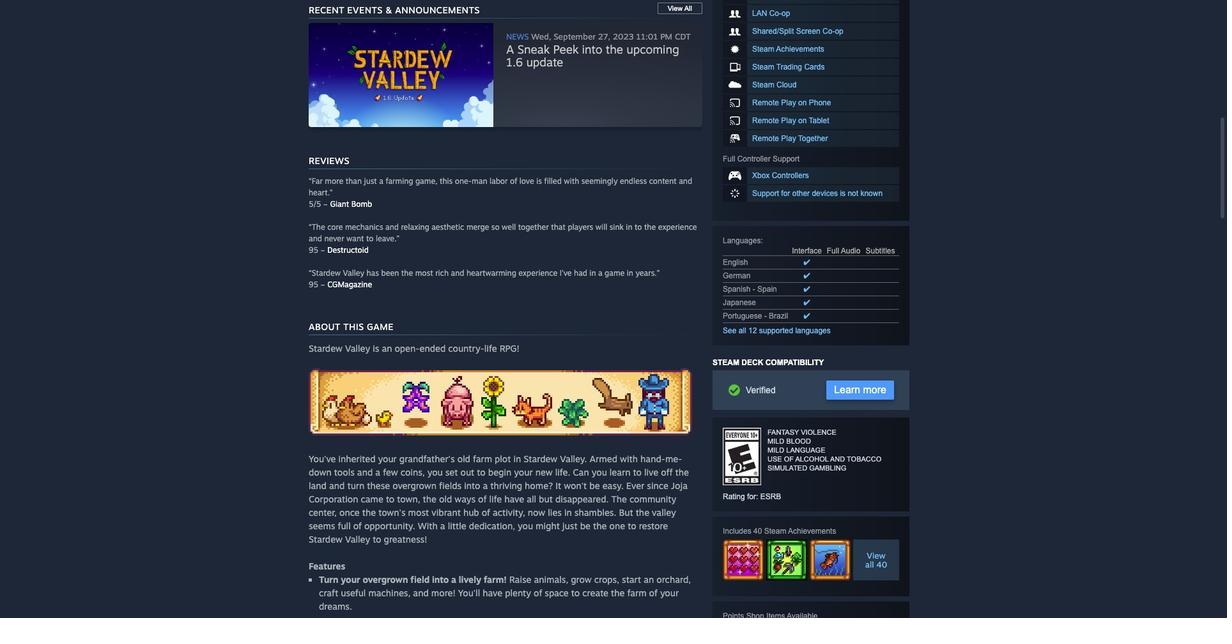 Task type: vqa. For each thing, say whether or not it's contained in the screenshot.
the left TOP SELLERS
no



Task type: describe. For each thing, give the bounding box(es) containing it.
seemingly
[[582, 176, 618, 186]]

but
[[539, 494, 553, 505]]

in right game
[[627, 268, 634, 278]]

live
[[644, 467, 659, 478]]

more for learn
[[863, 385, 887, 396]]

valley
[[652, 507, 676, 518]]

remote for remote play on tablet
[[753, 116, 779, 125]]

relaxing
[[401, 222, 429, 232]]

devices
[[812, 189, 838, 198]]

in right plot
[[514, 454, 521, 465]]

stardew valley is an open-ended country-life rpg!
[[309, 343, 520, 354]]

most inside '"stardew valley has been the most rich and heartwarming experience i've had in a game in years." 95 – cgmagazine'
[[415, 268, 433, 278]]

grandfather's
[[400, 454, 455, 465]]

– inside "far more than just a farming game, this one-man labor of love is filled with seemingly endless content and heart." 5/5 – giant bomb
[[323, 199, 328, 209]]

cgmagazine link
[[327, 280, 372, 289]]

remote play on phone link
[[723, 95, 900, 111]]

joja
[[671, 481, 688, 492]]

to right 'sink'
[[635, 222, 642, 232]]

of down orchard,
[[649, 588, 658, 599]]

lan
[[753, 9, 767, 18]]

of up "dedication,"
[[482, 507, 490, 518]]

in right lies
[[565, 507, 572, 518]]

game
[[367, 321, 394, 332]]

is inside the support for other devices is not known "link"
[[840, 189, 846, 198]]

a inside "far more than just a farming game, this one-man labor of love is filled with seemingly endless content and heart." 5/5 – giant bomb
[[379, 176, 384, 186]]

easy.
[[603, 481, 624, 492]]

0 vertical spatial achievements
[[776, 45, 825, 54]]

remote play together link
[[723, 130, 900, 147]]

have inside raise animals, grow crops, start an orchard, craft useful machines, and more! you'll have plenty of space to create the farm of your dreams.
[[483, 588, 503, 599]]

the down "shambles." in the bottom of the page
[[593, 521, 607, 532]]

"stardew valley has been the most rich and heartwarming experience i've had in a game in years." 95 – cgmagazine
[[309, 268, 660, 289]]

"far more than just a farming game, this one-man labor of love is filled with seemingly endless content and heart." 5/5 – giant bomb
[[309, 176, 692, 209]]

lively
[[459, 575, 482, 585]]

&
[[386, 4, 392, 15]]

disappeared.
[[556, 494, 609, 505]]

with
[[418, 521, 438, 532]]

an inside raise animals, grow crops, start an orchard, craft useful machines, and more! you'll have plenty of space to create the farm of your dreams.
[[644, 575, 654, 585]]

2 vertical spatial is
[[373, 343, 379, 354]]

0 horizontal spatial 40
[[754, 527, 762, 536]]

subtitles
[[866, 247, 895, 256]]

steam achievements link
[[723, 41, 900, 58]]

cgmagazine
[[327, 280, 372, 289]]

✔ for spanish - spain
[[804, 285, 810, 294]]

home?
[[525, 481, 553, 492]]

will
[[596, 222, 608, 232]]

verified
[[746, 386, 776, 396]]

plot
[[495, 454, 511, 465]]

vibrant
[[432, 507, 461, 518]]

a left "few"
[[376, 467, 381, 478]]

cloud
[[777, 81, 797, 90]]

remote for remote play together
[[753, 134, 779, 143]]

rpg!
[[500, 343, 520, 354]]

and up corporation
[[329, 481, 345, 492]]

fields
[[439, 481, 462, 492]]

steam trading cards
[[753, 63, 825, 72]]

to up town's
[[386, 494, 395, 505]]

languages
[[796, 327, 831, 336]]

view for all
[[867, 551, 886, 561]]

shambles.
[[575, 507, 617, 518]]

"the core mechanics and relaxing aesthetic merge so well together that players will sink in to the experience and never want to leave." 95 – destructoid
[[309, 222, 697, 255]]

english
[[723, 258, 748, 267]]

more!
[[431, 588, 456, 599]]

update
[[526, 55, 563, 69]]

start
[[622, 575, 641, 585]]

might
[[536, 521, 560, 532]]

all inside you've inherited your grandfather's old farm plot in stardew valley. armed with hand-me- down tools and a few coins, you set out to begin your new life. can you learn to live off the land and turn these overgrown fields into a thriving home? it won't be easy. ever since joja corporation came to town, the old ways of life have all but disappeared. the community center, once the town's most vibrant hub of activity, now lies in shambles. but the valley seems full of opportunity. with a little dedication, you might just be the one to restore stardew valley to greatness!
[[527, 494, 536, 505]]

language
[[787, 447, 826, 455]]

to inside raise animals, grow crops, start an orchard, craft useful machines, and more! you'll have plenty of space to create the farm of your dreams.
[[571, 588, 580, 599]]

to down but
[[628, 521, 637, 532]]

1 vertical spatial be
[[580, 521, 591, 532]]

is inside "far more than just a farming game, this one-man labor of love is filled with seemingly endless content and heart." 5/5 – giant bomb
[[537, 176, 542, 186]]

full
[[338, 521, 351, 532]]

the inside '"stardew valley has been the most rich and heartwarming experience i've had in a game in years." 95 – cgmagazine'
[[401, 268, 413, 278]]

steam for steam trading cards
[[753, 63, 775, 72]]

support for other devices is not known link
[[723, 185, 900, 202]]

of inside fantasy violence mild blood mild language use of alcohol and tobacco simulated gambling
[[784, 456, 794, 464]]

a left thriving
[[483, 481, 488, 492]]

the inside raise animals, grow crops, start an orchard, craft useful machines, and more! you'll have plenty of space to create the farm of your dreams.
[[611, 588, 625, 599]]

✔ for english
[[804, 258, 810, 267]]

11:01
[[637, 31, 658, 42]]

a left the lively
[[451, 575, 457, 585]]

learn more link
[[827, 381, 894, 400]]

greatness!
[[384, 534, 427, 545]]

xbox controllers link
[[723, 168, 900, 184]]

master of the five ways image
[[767, 540, 808, 581]]

lies
[[548, 507, 562, 518]]

of left space
[[534, 588, 542, 599]]

to right "out"
[[477, 467, 486, 478]]

1 vertical spatial achievements
[[788, 527, 837, 536]]

of right full
[[353, 521, 362, 532]]

this
[[343, 321, 364, 332]]

✔ for japanese
[[804, 299, 810, 308]]

steam up master of the five ways image
[[764, 527, 787, 536]]

xbox
[[753, 171, 770, 180]]

rating for: esrb
[[723, 493, 782, 502]]

content
[[649, 176, 677, 186]]

just inside you've inherited your grandfather's old farm plot in stardew valley. armed with hand-me- down tools and a few coins, you set out to begin your new life. can you learn to live off the land and turn these overgrown fields into a thriving home? it won't be easy. ever since joja corporation came to town, the old ways of life have all but disappeared. the community center, once the town's most vibrant hub of activity, now lies in shambles. but the valley seems full of opportunity. with a little dedication, you might just be the one to restore stardew valley to greatness!
[[563, 521, 578, 532]]

experience inside ""the core mechanics and relaxing aesthetic merge so well together that players will sink in to the experience and never want to leave." 95 – destructoid"
[[658, 222, 697, 232]]

spain
[[758, 285, 777, 294]]

have inside you've inherited your grandfather's old farm plot in stardew valley. armed with hand-me- down tools and a few coins, you set out to begin your new life. can you learn to live off the land and turn these overgrown fields into a thriving home? it won't be easy. ever since joja corporation came to town, the old ways of life have all but disappeared. the community center, once the town's most vibrant hub of activity, now lies in shambles. but the valley seems full of opportunity. with a little dedication, you might just be the one to restore stardew valley to greatness!
[[505, 494, 524, 505]]

this
[[440, 176, 453, 186]]

japanese
[[723, 299, 756, 308]]

1 vertical spatial stardew
[[524, 454, 558, 465]]

play for tablet
[[782, 116, 796, 125]]

won't
[[564, 481, 587, 492]]

0 vertical spatial co-
[[770, 9, 782, 18]]

set
[[446, 467, 458, 478]]

the right but
[[636, 507, 650, 518]]

and up leave."
[[386, 222, 399, 232]]

0 vertical spatial life
[[485, 343, 497, 354]]

and down inherited at the bottom left of the page
[[357, 467, 373, 478]]

brazil
[[769, 312, 788, 321]]

overgrown inside you've inherited your grandfather's old farm plot in stardew valley. armed with hand-me- down tools and a few coins, you set out to begin your new life. can you learn to live off the land and turn these overgrown fields into a thriving home? it won't be easy. ever since joja corporation came to town, the old ways of life have all but disappeared. the community center, once the town's most vibrant hub of activity, now lies in shambles. but the valley seems full of opportunity. with a little dedication, you might just be the one to restore stardew valley to greatness!
[[393, 481, 437, 492]]

95 inside '"stardew valley has been the most rich and heartwarming experience i've had in a game in years." 95 – cgmagazine'
[[309, 280, 318, 289]]

for
[[782, 189, 790, 198]]

want
[[347, 234, 364, 243]]

play for phone
[[782, 98, 796, 107]]

sneak
[[518, 42, 550, 56]]

2 vertical spatial into
[[432, 575, 449, 585]]

a inside '"stardew valley has been the most rich and heartwarming experience i've had in a game in years." 95 – cgmagazine'
[[598, 268, 603, 278]]

- for spanish
[[753, 285, 756, 294]]

"far
[[309, 176, 323, 186]]

merge
[[467, 222, 489, 232]]

portuguese
[[723, 312, 762, 321]]

steam cloud link
[[723, 77, 900, 93]]

includes
[[723, 527, 752, 536]]

and inside '"stardew valley has been the most rich and heartwarming experience i've had in a game in years." 95 – cgmagazine'
[[451, 268, 464, 278]]

all for view all 40
[[866, 560, 874, 570]]

deck
[[742, 359, 764, 368]]

"the
[[309, 222, 325, 232]]

1 horizontal spatial full
[[827, 247, 840, 256]]

phone
[[809, 98, 831, 107]]

steam for steam deck compatibility
[[713, 359, 740, 368]]

blood
[[787, 438, 811, 446]]

gambling
[[810, 465, 847, 472]]

space
[[545, 588, 569, 599]]

2 horizontal spatial you
[[592, 467, 607, 478]]

aesthetic
[[432, 222, 464, 232]]

pm
[[661, 31, 673, 42]]

steam for steam cloud
[[753, 81, 775, 90]]

life.
[[555, 467, 571, 478]]

the inside "a sneak peek into the upcoming 1.6 update"
[[606, 42, 623, 56]]

useful
[[341, 588, 366, 599]]



Task type: locate. For each thing, give the bounding box(es) containing it.
- left spain
[[753, 285, 756, 294]]

have up activity,
[[505, 494, 524, 505]]

mild
[[768, 438, 785, 446], [768, 447, 785, 455]]

life down thriving
[[489, 494, 502, 505]]

interface full audio subtitles
[[792, 247, 895, 256]]

40 inside view all 40
[[877, 560, 888, 570]]

into inside you've inherited your grandfather's old farm plot in stardew valley. armed with hand-me- down tools and a few coins, you set out to begin your new life. can you learn to live off the land and turn these overgrown fields into a thriving home? it won't be easy. ever since joja corporation came to town, the old ways of life have all but disappeared. the community center, once the town's most vibrant hub of activity, now lies in shambles. but the valley seems full of opportunity. with a little dedication, you might just be the one to restore stardew valley to greatness!
[[464, 481, 480, 492]]

1 vertical spatial have
[[483, 588, 503, 599]]

1 horizontal spatial 40
[[877, 560, 888, 570]]

1 vertical spatial into
[[464, 481, 480, 492]]

1 vertical spatial experience
[[519, 268, 558, 278]]

fantasy
[[768, 429, 799, 437]]

view left the all
[[668, 4, 683, 12]]

a left game
[[598, 268, 603, 278]]

life left rpg!
[[485, 343, 497, 354]]

stardew down about at the left
[[309, 343, 343, 354]]

1 remote from the top
[[753, 98, 779, 107]]

1 vertical spatial –
[[321, 245, 325, 255]]

most up "with"
[[408, 507, 429, 518]]

0 vertical spatial just
[[364, 176, 377, 186]]

steam inside steam cloud link
[[753, 81, 775, 90]]

0 vertical spatial old
[[458, 454, 471, 465]]

screen
[[796, 27, 821, 36]]

seems
[[309, 521, 335, 532]]

with
[[564, 176, 579, 186], [620, 454, 638, 465]]

0 vertical spatial is
[[537, 176, 542, 186]]

the inside ""the core mechanics and relaxing aesthetic merge so well together that players will sink in to the experience and never want to leave." 95 – destructoid"
[[644, 222, 656, 232]]

– down never
[[321, 245, 325, 255]]

0 vertical spatial on
[[799, 98, 807, 107]]

0 vertical spatial into
[[582, 42, 603, 56]]

have down the farm!
[[483, 588, 503, 599]]

0 horizontal spatial view
[[668, 4, 683, 12]]

1 vertical spatial all
[[527, 494, 536, 505]]

with inside "far more than just a farming game, this one-man labor of love is filled with seemingly endless content and heart." 5/5 – giant bomb
[[564, 176, 579, 186]]

in right 'sink'
[[626, 222, 633, 232]]

0 vertical spatial -
[[753, 285, 756, 294]]

mild up use
[[768, 447, 785, 455]]

steam left "cloud"
[[753, 81, 775, 90]]

the down crops,
[[611, 588, 625, 599]]

announcements
[[395, 4, 480, 15]]

0 horizontal spatial full
[[723, 155, 735, 164]]

an right start
[[644, 575, 654, 585]]

hub
[[463, 507, 479, 518]]

activity,
[[493, 507, 525, 518]]

popular image
[[723, 540, 764, 581]]

turn your overgrown field into a lively farm!
[[319, 575, 509, 585]]

play inside the remote play on phone link
[[782, 98, 796, 107]]

out
[[461, 467, 475, 478]]

farm inside raise animals, grow crops, start an orchard, craft useful machines, and more! you'll have plenty of space to create the farm of your dreams.
[[628, 588, 647, 599]]

is left not
[[840, 189, 846, 198]]

restore
[[639, 521, 668, 532]]

2 vertical spatial stardew
[[309, 534, 343, 545]]

1 vertical spatial overgrown
[[363, 575, 408, 585]]

– right "5/5"
[[323, 199, 328, 209]]

1 vertical spatial 40
[[877, 560, 888, 570]]

learn
[[834, 385, 861, 396]]

1 vertical spatial with
[[620, 454, 638, 465]]

1 vertical spatial co-
[[823, 27, 835, 36]]

1 95 from the top
[[309, 245, 318, 255]]

1 play from the top
[[782, 98, 796, 107]]

one
[[610, 521, 625, 532]]

remote inside remote play together link
[[753, 134, 779, 143]]

– down "stardew
[[321, 280, 325, 289]]

support down xbox
[[753, 189, 779, 198]]

1 horizontal spatial you
[[518, 521, 533, 532]]

1 horizontal spatial co-
[[823, 27, 835, 36]]

op
[[782, 9, 790, 18], [835, 27, 844, 36]]

0 horizontal spatial an
[[382, 343, 392, 354]]

co- right screen
[[823, 27, 835, 36]]

on for phone
[[799, 98, 807, 107]]

2 mild from the top
[[768, 447, 785, 455]]

remote for remote play on phone
[[753, 98, 779, 107]]

remote inside remote play on tablet link
[[753, 116, 779, 125]]

1 mild from the top
[[768, 438, 785, 446]]

with inside you've inherited your grandfather's old farm plot in stardew valley. armed with hand-me- down tools and a few coins, you set out to begin your new life. can you learn to live off the land and turn these overgrown fields into a thriving home? it won't be easy. ever since joja corporation came to town, the old ways of life have all but disappeared. the community center, once the town's most vibrant hub of activity, now lies in shambles. but the valley seems full of opportunity. with a little dedication, you might just be the one to restore stardew valley to greatness!
[[620, 454, 638, 465]]

3 ✔ from the top
[[804, 285, 810, 294]]

experience inside '"stardew valley has been the most rich and heartwarming experience i've had in a game in years." 95 – cgmagazine'
[[519, 268, 558, 278]]

0 horizontal spatial into
[[432, 575, 449, 585]]

farm inside you've inherited your grandfather's old farm plot in stardew valley. armed with hand-me- down tools and a few coins, you set out to begin your new life. can you learn to live off the land and turn these overgrown fields into a thriving home? it won't be easy. ever since joja corporation came to town, the old ways of life have all but disappeared. the community center, once the town's most vibrant hub of activity, now lies in shambles. but the valley seems full of opportunity. with a little dedication, you might just be the one to restore stardew valley to greatness!
[[473, 454, 492, 465]]

2 horizontal spatial into
[[582, 42, 603, 56]]

trading
[[777, 63, 802, 72]]

your down orchard,
[[660, 588, 679, 599]]

steam inside steam achievements link
[[753, 45, 775, 54]]

valley for "stardew
[[343, 268, 364, 278]]

4 ✔ from the top
[[804, 299, 810, 308]]

of right ways on the bottom of page
[[478, 494, 487, 505]]

1 horizontal spatial just
[[563, 521, 578, 532]]

german
[[723, 272, 751, 281]]

valley inside '"stardew valley has been the most rich and heartwarming experience i've had in a game in years." 95 – cgmagazine'
[[343, 268, 364, 278]]

0 horizontal spatial just
[[364, 176, 377, 186]]

sink
[[610, 222, 624, 232]]

all left 12
[[739, 327, 747, 336]]

the right town,
[[423, 494, 437, 505]]

0 horizontal spatial with
[[564, 176, 579, 186]]

dedication,
[[469, 521, 515, 532]]

portuguese - brazil
[[723, 312, 788, 321]]

0 horizontal spatial old
[[439, 494, 452, 505]]

is right love
[[537, 176, 542, 186]]

esrb
[[761, 493, 782, 502]]

have
[[505, 494, 524, 505], [483, 588, 503, 599]]

0 vertical spatial play
[[782, 98, 796, 107]]

features
[[309, 561, 345, 572]]

on left tablet
[[799, 116, 807, 125]]

2 vertical spatial –
[[321, 280, 325, 289]]

to up the ever
[[633, 467, 642, 478]]

more up heart."
[[325, 176, 343, 186]]

and
[[679, 176, 692, 186], [386, 222, 399, 232], [309, 234, 322, 243], [451, 268, 464, 278], [831, 456, 845, 464], [357, 467, 373, 478], [329, 481, 345, 492], [413, 588, 429, 599]]

a down vibrant
[[440, 521, 445, 532]]

play down remote play on tablet at top
[[782, 134, 796, 143]]

inherited
[[339, 454, 376, 465]]

- for portuguese
[[764, 312, 767, 321]]

remote down steam cloud
[[753, 98, 779, 107]]

than
[[346, 176, 362, 186]]

0 horizontal spatial more
[[325, 176, 343, 186]]

0 vertical spatial valley
[[343, 268, 364, 278]]

3 play from the top
[[782, 134, 796, 143]]

40
[[754, 527, 762, 536], [877, 560, 888, 570]]

3 remote from the top
[[753, 134, 779, 143]]

5 ✔ from the top
[[804, 312, 810, 321]]

1 vertical spatial -
[[764, 312, 767, 321]]

1 vertical spatial support
[[753, 189, 779, 198]]

view right fisherman image
[[867, 551, 886, 561]]

0 vertical spatial 95
[[309, 245, 318, 255]]

violence
[[801, 429, 837, 437]]

the down came
[[362, 507, 376, 518]]

your inside raise animals, grow crops, start an orchard, craft useful machines, and more! you'll have plenty of space to create the farm of your dreams.
[[660, 588, 679, 599]]

2 vertical spatial play
[[782, 134, 796, 143]]

languages :
[[723, 237, 763, 246]]

giant
[[330, 199, 349, 209]]

0 vertical spatial experience
[[658, 222, 697, 232]]

1 ✔ from the top
[[804, 258, 810, 267]]

valley down full
[[345, 534, 370, 545]]

all inside view all 40
[[866, 560, 874, 570]]

co- right lan
[[770, 9, 782, 18]]

to
[[635, 222, 642, 232], [366, 234, 374, 243], [477, 467, 486, 478], [633, 467, 642, 478], [386, 494, 395, 505], [628, 521, 637, 532], [373, 534, 381, 545], [571, 588, 580, 599]]

all for see all 12 supported languages
[[739, 327, 747, 336]]

0 vertical spatial stardew
[[309, 343, 343, 354]]

tools
[[334, 467, 355, 478]]

and inside fantasy violence mild blood mild language use of alcohol and tobacco simulated gambling
[[831, 456, 845, 464]]

full left "audio" at the right of the page
[[827, 247, 840, 256]]

95 down "the
[[309, 245, 318, 255]]

1 horizontal spatial with
[[620, 454, 638, 465]]

1 vertical spatial an
[[644, 575, 654, 585]]

and down "the
[[309, 234, 322, 243]]

0 vertical spatial farm
[[473, 454, 492, 465]]

1 horizontal spatial view
[[867, 551, 886, 561]]

your up useful
[[341, 575, 360, 585]]

town's
[[379, 507, 406, 518]]

grow
[[571, 575, 592, 585]]

reviews
[[309, 155, 350, 166]]

just right than at the top left
[[364, 176, 377, 186]]

2 horizontal spatial all
[[866, 560, 874, 570]]

0 vertical spatial an
[[382, 343, 392, 354]]

0 vertical spatial have
[[505, 494, 524, 505]]

0 vertical spatial more
[[325, 176, 343, 186]]

1 horizontal spatial old
[[458, 454, 471, 465]]

stardew down the seems
[[309, 534, 343, 545]]

experience down content
[[658, 222, 697, 232]]

full left "controller"
[[723, 155, 735, 164]]

0 vertical spatial most
[[415, 268, 433, 278]]

be down "shambles." in the bottom of the page
[[580, 521, 591, 532]]

play up remote play on tablet at top
[[782, 98, 796, 107]]

once
[[339, 507, 360, 518]]

of up simulated
[[784, 456, 794, 464]]

95 inside ""the core mechanics and relaxing aesthetic merge so well together that players will sink in to the experience and never want to leave." 95 – destructoid"
[[309, 245, 318, 255]]

in inside ""the core mechanics and relaxing aesthetic merge so well together that players will sink in to the experience and never want to leave." 95 – destructoid"
[[626, 222, 633, 232]]

1 horizontal spatial have
[[505, 494, 524, 505]]

years."
[[636, 268, 660, 278]]

✔ for portuguese - brazil
[[804, 312, 810, 321]]

steam left deck
[[713, 359, 740, 368]]

into up more!
[[432, 575, 449, 585]]

alcohol
[[796, 456, 829, 464]]

overgrown
[[393, 481, 437, 492], [363, 575, 408, 585]]

of left love
[[510, 176, 517, 186]]

dreams.
[[319, 601, 352, 612]]

view all
[[668, 4, 692, 12]]

1 horizontal spatial is
[[537, 176, 542, 186]]

1 vertical spatial is
[[840, 189, 846, 198]]

core
[[327, 222, 343, 232]]

1 horizontal spatial experience
[[658, 222, 697, 232]]

to down mechanics
[[366, 234, 374, 243]]

0 vertical spatial with
[[564, 176, 579, 186]]

view for all
[[668, 4, 683, 12]]

1 vertical spatial play
[[782, 116, 796, 125]]

0 vertical spatial –
[[323, 199, 328, 209]]

play inside remote play on tablet link
[[782, 116, 796, 125]]

craft
[[319, 588, 338, 599]]

raise
[[509, 575, 532, 585]]

labor
[[490, 176, 508, 186]]

a left farming
[[379, 176, 384, 186]]

controllers
[[772, 171, 809, 180]]

– inside ""the core mechanics and relaxing aesthetic merge so well together that players will sink in to the experience and never want to leave." 95 – destructoid"
[[321, 245, 325, 255]]

0 horizontal spatial op
[[782, 9, 790, 18]]

1 vertical spatial 95
[[309, 280, 318, 289]]

0 horizontal spatial is
[[373, 343, 379, 354]]

0 vertical spatial 40
[[754, 527, 762, 536]]

just right might on the bottom of page
[[563, 521, 578, 532]]

1 horizontal spatial an
[[644, 575, 654, 585]]

2 vertical spatial all
[[866, 560, 874, 570]]

about
[[309, 321, 341, 332]]

✔
[[804, 258, 810, 267], [804, 272, 810, 281], [804, 285, 810, 294], [804, 299, 810, 308], [804, 312, 810, 321]]

and inside "far more than just a farming game, this one-man labor of love is filled with seemingly endless content and heart." 5/5 – giant bomb
[[679, 176, 692, 186]]

old
[[458, 454, 471, 465], [439, 494, 452, 505]]

fisherman image
[[810, 540, 851, 581]]

to down grow
[[571, 588, 580, 599]]

1 vertical spatial more
[[863, 385, 887, 396]]

stardew up new
[[524, 454, 558, 465]]

2 remote from the top
[[753, 116, 779, 125]]

2 vertical spatial valley
[[345, 534, 370, 545]]

1 on from the top
[[799, 98, 807, 107]]

0 horizontal spatial have
[[483, 588, 503, 599]]

on left phone
[[799, 98, 807, 107]]

in
[[626, 222, 633, 232], [590, 268, 596, 278], [627, 268, 634, 278], [514, 454, 521, 465], [565, 507, 572, 518]]

valley for stardew
[[345, 343, 370, 354]]

1 vertical spatial on
[[799, 116, 807, 125]]

1 horizontal spatial into
[[464, 481, 480, 492]]

turn
[[347, 481, 365, 492]]

2 on from the top
[[799, 116, 807, 125]]

can
[[573, 467, 589, 478]]

valley.
[[560, 454, 587, 465]]

remote play on tablet link
[[723, 113, 900, 129]]

the right been
[[401, 268, 413, 278]]

is down game
[[373, 343, 379, 354]]

since
[[647, 481, 669, 492]]

2 95 from the top
[[309, 280, 318, 289]]

and inside raise animals, grow crops, start an orchard, craft useful machines, and more! you'll have plenty of space to create the farm of your dreams.
[[413, 588, 429, 599]]

machines,
[[369, 588, 411, 599]]

–
[[323, 199, 328, 209], [321, 245, 325, 255], [321, 280, 325, 289]]

just inside "far more than just a farming game, this one-man labor of love is filled with seemingly endless content and heart." 5/5 – giant bomb
[[364, 176, 377, 186]]

off
[[661, 467, 673, 478]]

0 vertical spatial support
[[773, 155, 800, 164]]

0 horizontal spatial all
[[527, 494, 536, 505]]

animals,
[[534, 575, 569, 585]]

farm up "out"
[[473, 454, 492, 465]]

peek
[[553, 42, 579, 56]]

and right content
[[679, 176, 692, 186]]

and down 'field'
[[413, 588, 429, 599]]

support up controllers
[[773, 155, 800, 164]]

steam cloud
[[753, 81, 797, 90]]

your up home?
[[514, 467, 533, 478]]

you down armed
[[592, 467, 607, 478]]

play inside remote play together link
[[782, 134, 796, 143]]

steam deck compatibility
[[713, 359, 824, 368]]

experience left i've
[[519, 268, 558, 278]]

and up gambling
[[831, 456, 845, 464]]

in right the had
[[590, 268, 596, 278]]

more inside "far more than just a farming game, this one-man labor of love is filled with seemingly endless content and heart." 5/5 – giant bomb
[[325, 176, 343, 186]]

steam inside 'steam trading cards' link
[[753, 63, 775, 72]]

1 vertical spatial old
[[439, 494, 452, 505]]

heart."
[[309, 188, 333, 197]]

into inside "a sneak peek into the upcoming 1.6 update"
[[582, 42, 603, 56]]

1 vertical spatial farm
[[628, 588, 647, 599]]

destructoid link
[[327, 245, 369, 255]]

0 vertical spatial be
[[590, 481, 600, 492]]

✔ for german
[[804, 272, 810, 281]]

- left brazil
[[764, 312, 767, 321]]

0 horizontal spatial you
[[428, 467, 443, 478]]

1 vertical spatial op
[[835, 27, 844, 36]]

farm down start
[[628, 588, 647, 599]]

1.6
[[507, 55, 523, 69]]

i've
[[560, 268, 572, 278]]

95
[[309, 245, 318, 255], [309, 280, 318, 289]]

to down opportunity.
[[373, 534, 381, 545]]

remote up full controller support
[[753, 134, 779, 143]]

achievements
[[776, 45, 825, 54], [788, 527, 837, 536]]

more for "far
[[325, 176, 343, 186]]

all left but
[[527, 494, 536, 505]]

0 vertical spatial remote
[[753, 98, 779, 107]]

0 vertical spatial op
[[782, 9, 790, 18]]

rating
[[723, 493, 745, 502]]

– inside '"stardew valley has been the most rich and heartwarming experience i've had in a game in years." 95 – cgmagazine'
[[321, 280, 325, 289]]

1 horizontal spatial more
[[863, 385, 887, 396]]

overgrown up machines,
[[363, 575, 408, 585]]

valley down 'this'
[[345, 343, 370, 354]]

1 vertical spatial remote
[[753, 116, 779, 125]]

most inside you've inherited your grandfather's old farm plot in stardew valley. armed with hand-me- down tools and a few coins, you set out to begin your new life. can you learn to live off the land and turn these overgrown fields into a thriving home? it won't be easy. ever since joja corporation came to town, the old ways of life have all but disappeared. the community center, once the town's most vibrant hub of activity, now lies in shambles. but the valley seems full of opportunity. with a little dedication, you might just be the one to restore stardew valley to greatness!
[[408, 507, 429, 518]]

support inside "link"
[[753, 189, 779, 198]]

with right filled
[[564, 176, 579, 186]]

op right screen
[[835, 27, 844, 36]]

life inside you've inherited your grandfather's old farm plot in stardew valley. armed with hand-me- down tools and a few coins, you set out to begin your new life. can you learn to live off the land and turn these overgrown fields into a thriving home? it won't be easy. ever since joja corporation came to town, the old ways of life have all but disappeared. the community center, once the town's most vibrant hub of activity, now lies in shambles. but the valley seems full of opportunity. with a little dedication, you might just be the one to restore stardew valley to greatness!
[[489, 494, 502, 505]]

most
[[415, 268, 433, 278], [408, 507, 429, 518]]

0 horizontal spatial farm
[[473, 454, 492, 465]]

on for tablet
[[799, 116, 807, 125]]

tobacco
[[847, 456, 882, 464]]

the right 'sink'
[[644, 222, 656, 232]]

1 vertical spatial most
[[408, 507, 429, 518]]

1 vertical spatial mild
[[768, 447, 785, 455]]

1 horizontal spatial all
[[739, 327, 747, 336]]

wed,
[[532, 31, 551, 42]]

shared/split screen co-op
[[753, 27, 844, 36]]

remote up remote play together
[[753, 116, 779, 125]]

40 right fisherman image
[[877, 560, 888, 570]]

play
[[782, 98, 796, 107], [782, 116, 796, 125], [782, 134, 796, 143]]

11:01 pm cdt
[[637, 31, 691, 42]]

full controller support
[[723, 155, 800, 164]]

valley inside you've inherited your grandfather's old farm plot in stardew valley. armed with hand-me- down tools and a few coins, you set out to begin your new life. can you learn to live off the land and turn these overgrown fields into a thriving home? it won't be easy. ever since joja corporation came to town, the old ways of life have all but disappeared. the community center, once the town's most vibrant hub of activity, now lies in shambles. but the valley seems full of opportunity. with a little dedication, you might just be the one to restore stardew valley to greatness!
[[345, 534, 370, 545]]

an left open-
[[382, 343, 392, 354]]

remote inside the remote play on phone link
[[753, 98, 779, 107]]

includes 40 steam achievements
[[723, 527, 837, 536]]

1 vertical spatial just
[[563, 521, 578, 532]]

the down 2023 at the top
[[606, 42, 623, 56]]

view inside view all 40
[[867, 551, 886, 561]]

2 play from the top
[[782, 116, 796, 125]]

on
[[799, 98, 807, 107], [799, 116, 807, 125]]

1 horizontal spatial farm
[[628, 588, 647, 599]]

0 vertical spatial view
[[668, 4, 683, 12]]

-
[[753, 285, 756, 294], [764, 312, 767, 321]]

more
[[325, 176, 343, 186], [863, 385, 887, 396]]

2 ✔ from the top
[[804, 272, 810, 281]]

be left easy.
[[590, 481, 600, 492]]

recent
[[309, 4, 345, 15]]

country-
[[448, 343, 485, 354]]

with up learn
[[620, 454, 638, 465]]

0 vertical spatial all
[[739, 327, 747, 336]]

old up "out"
[[458, 454, 471, 465]]

your up "few"
[[378, 454, 397, 465]]

you down grandfather's on the left of the page
[[428, 467, 443, 478]]

1 vertical spatial life
[[489, 494, 502, 505]]

the up joja
[[675, 467, 689, 478]]

giant bomb link
[[330, 199, 372, 209]]

of inside "far more than just a farming game, this one-man labor of love is filled with seemingly endless content and heart." 5/5 – giant bomb
[[510, 176, 517, 186]]

one-
[[455, 176, 472, 186]]

achievements down shared/split screen co-op
[[776, 45, 825, 54]]

0 horizontal spatial experience
[[519, 268, 558, 278]]

came
[[361, 494, 384, 505]]

1 horizontal spatial op
[[835, 27, 844, 36]]

1 vertical spatial valley
[[345, 343, 370, 354]]

into down "out"
[[464, 481, 480, 492]]

play up remote play together
[[782, 116, 796, 125]]

remote play on phone
[[753, 98, 831, 107]]

steam for steam achievements
[[753, 45, 775, 54]]

0 vertical spatial mild
[[768, 438, 785, 446]]



